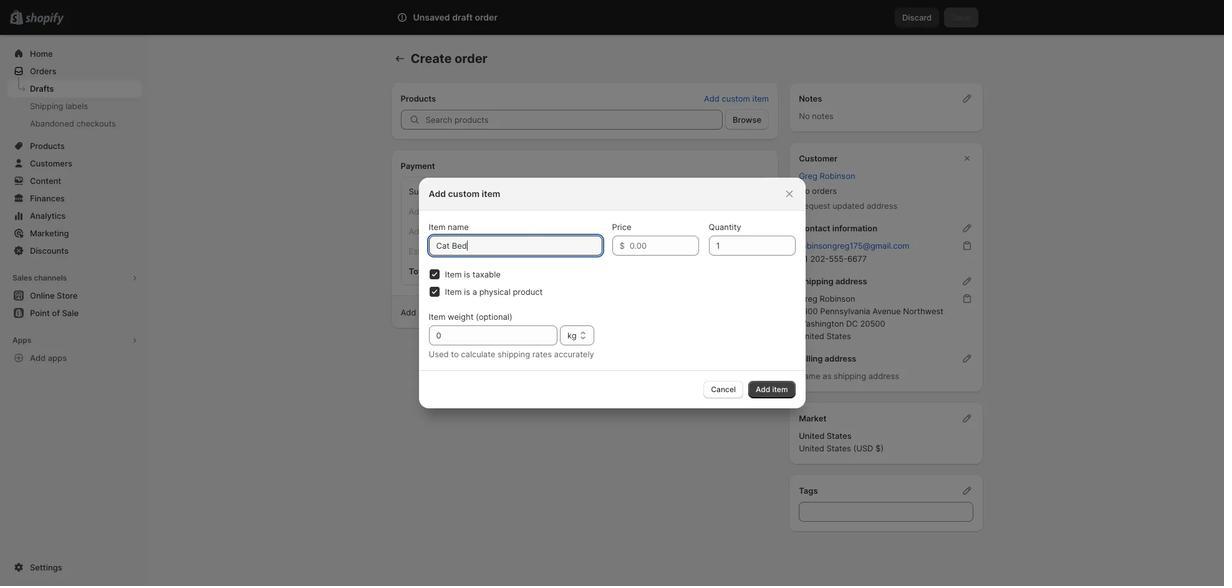 Task type: vqa. For each thing, say whether or not it's contained in the screenshot.
tab list
no



Task type: describe. For each thing, give the bounding box(es) containing it.
0 vertical spatial order
[[475, 12, 498, 22]]

create order
[[411, 51, 488, 66]]

contact
[[799, 223, 831, 233]]

united states united states (usd $)
[[799, 431, 884, 453]]

create
[[411, 51, 452, 66]]

shipping for shipping address
[[799, 276, 834, 286]]

abandoned checkouts
[[30, 119, 116, 128]]

search
[[452, 12, 479, 22]]

1 vertical spatial order
[[455, 51, 488, 66]]

(usd
[[854, 444, 874, 453]]

discard link
[[895, 7, 940, 27]]

address up same as shipping address
[[825, 354, 857, 364]]

price
[[612, 222, 632, 232]]

add a product to calculate total and view payment options.
[[401, 308, 627, 318]]

item weight (optional)
[[429, 312, 513, 322]]

total
[[504, 308, 522, 318]]

labels
[[66, 101, 88, 111]]

$
[[620, 241, 625, 251]]

and
[[524, 308, 538, 318]]

pennsylvania
[[820, 306, 871, 316]]

555-
[[829, 254, 848, 264]]

home
[[30, 49, 53, 59]]

0 horizontal spatial product
[[425, 308, 455, 318]]

orders
[[812, 186, 837, 196]]

same
[[799, 371, 821, 381]]

payment
[[560, 308, 594, 318]]

greg robinson 1600 pennsylvania avenue northwest washington dc 20500 united states
[[799, 294, 944, 341]]

name
[[448, 222, 469, 232]]

apps button
[[7, 332, 142, 349]]

not calculated
[[521, 246, 576, 256]]

apps
[[48, 353, 67, 363]]

discounts
[[30, 246, 69, 256]]

greg for greg robinson 1600 pennsylvania avenue northwest washington dc 20500 united states
[[799, 294, 818, 304]]

taxable
[[473, 269, 501, 279]]

options.
[[596, 308, 627, 318]]

6677
[[848, 254, 867, 264]]

orders
[[30, 66, 56, 76]]

address inside the greg robinson no orders request updated address
[[867, 201, 898, 211]]

settings link
[[7, 559, 142, 576]]

subtotal
[[409, 187, 441, 196]]

calculated
[[537, 246, 576, 256]]

unsaved draft order
[[413, 12, 498, 22]]

1 vertical spatial a
[[419, 308, 423, 318]]

updated
[[833, 201, 865, 211]]

rates
[[533, 349, 552, 359]]

checkouts
[[76, 119, 116, 128]]

robinsongreg175@gmail.com button
[[792, 237, 917, 255]]

abandoned checkouts link
[[7, 115, 142, 132]]

northwest
[[903, 306, 944, 316]]

add apps
[[30, 353, 67, 363]]

billing
[[799, 354, 823, 364]]

0 vertical spatial to
[[458, 308, 465, 318]]

Quantity number field
[[709, 236, 777, 256]]

weight
[[448, 312, 474, 322]]

contact information
[[799, 223, 878, 233]]

apps
[[12, 336, 31, 345]]

3 $0.00 from the top
[[739, 246, 761, 256]]

item for item is taxable
[[445, 269, 462, 279]]

orders link
[[7, 62, 142, 80]]

item inside add item button
[[773, 385, 788, 394]]

information
[[833, 223, 878, 233]]

draft
[[452, 12, 473, 22]]

+1 202-555-6677
[[799, 254, 867, 264]]

greg robinson no orders request updated address
[[799, 171, 898, 211]]

$)
[[876, 444, 884, 453]]

market
[[799, 414, 827, 424]]

add item
[[756, 385, 788, 394]]

add item button
[[749, 381, 796, 399]]

Item weight (optional) number field
[[429, 326, 539, 346]]

search button
[[431, 7, 793, 27]]

billing address
[[799, 354, 857, 364]]

2 united from the top
[[799, 431, 825, 441]]

physical
[[479, 287, 511, 297]]

notes
[[799, 94, 822, 104]]

2 states from the top
[[827, 431, 852, 441]]



Task type: locate. For each thing, give the bounding box(es) containing it.
item is taxable
[[445, 269, 501, 279]]

to inside dialog
[[451, 349, 459, 359]]

no left notes
[[799, 111, 810, 121]]

shipping down drafts
[[30, 101, 63, 111]]

2 — from the top
[[521, 226, 529, 236]]

1 $0.00 from the top
[[739, 206, 761, 216]]

robinson
[[820, 171, 856, 181], [820, 294, 856, 304]]

order right the create
[[455, 51, 488, 66]]

greg
[[799, 171, 818, 181], [799, 294, 818, 304]]

order
[[475, 12, 498, 22], [455, 51, 488, 66]]

add custom item inside add custom item dialog
[[429, 188, 501, 199]]

1 vertical spatial shipping
[[799, 276, 834, 286]]

discounts link
[[7, 242, 142, 259]]

is
[[464, 269, 470, 279], [464, 287, 470, 297]]

1 horizontal spatial shipping
[[834, 371, 867, 381]]

0 vertical spatial item
[[753, 94, 769, 104]]

greg for greg robinson no orders request updated address
[[799, 171, 818, 181]]

greg down customer
[[799, 171, 818, 181]]

item
[[753, 94, 769, 104], [482, 188, 501, 199], [773, 385, 788, 394]]

payment
[[401, 161, 435, 171]]

2 no from the top
[[799, 186, 810, 196]]

3 united from the top
[[799, 444, 825, 453]]

is left taxable
[[464, 269, 470, 279]]

0 horizontal spatial add custom item
[[429, 188, 501, 199]]

as
[[823, 371, 832, 381]]

2 is from the top
[[464, 287, 470, 297]]

kg
[[568, 331, 577, 341]]

to up item weight (optional) number field
[[458, 308, 465, 318]]

greg robinson link
[[799, 171, 856, 181]]

no notes
[[799, 111, 834, 121]]

same as shipping address
[[799, 371, 900, 381]]

— up not
[[521, 226, 529, 236]]

used
[[429, 349, 449, 359]]

item left taxable
[[445, 269, 462, 279]]

order right draft
[[475, 12, 498, 22]]

shipping left rates
[[498, 349, 530, 359]]

custom up the browse
[[722, 94, 750, 104]]

a
[[473, 287, 477, 297], [419, 308, 423, 318]]

shipping for shipping labels
[[30, 101, 63, 111]]

to
[[458, 308, 465, 318], [451, 349, 459, 359]]

1 horizontal spatial a
[[473, 287, 477, 297]]

robinson for pennsylvania
[[820, 294, 856, 304]]

no up the request
[[799, 186, 810, 196]]

browse
[[733, 115, 762, 125]]

product inside add custom item dialog
[[513, 287, 543, 297]]

1 vertical spatial greg
[[799, 294, 818, 304]]

1 — from the top
[[521, 206, 529, 216]]

0 vertical spatial greg
[[799, 171, 818, 181]]

item for item is a physical product
[[445, 287, 462, 297]]

1 vertical spatial no
[[799, 186, 810, 196]]

unsaved
[[413, 12, 450, 22]]

1 horizontal spatial product
[[513, 287, 543, 297]]

1 horizontal spatial shipping
[[799, 276, 834, 286]]

add custom item
[[704, 94, 769, 104], [429, 188, 501, 199]]

add custom item dialog
[[0, 178, 1224, 409]]

greg inside greg robinson 1600 pennsylvania avenue northwest washington dc 20500 united states
[[799, 294, 818, 304]]

0 horizontal spatial item
[[482, 188, 501, 199]]

to right "used"
[[451, 349, 459, 359]]

robinson for orders
[[820, 171, 856, 181]]

notes
[[812, 111, 834, 121]]

address down 20500
[[869, 371, 900, 381]]

custom inside button
[[722, 94, 750, 104]]

202-
[[811, 254, 829, 264]]

browse button
[[725, 110, 769, 130]]

0 vertical spatial add custom item
[[704, 94, 769, 104]]

0 vertical spatial —
[[521, 206, 529, 216]]

not
[[521, 246, 535, 256]]

item is a physical product
[[445, 287, 543, 297]]

dc
[[846, 319, 858, 329]]

1 vertical spatial is
[[464, 287, 470, 297]]

robinson inside the greg robinson no orders request updated address
[[820, 171, 856, 181]]

1 vertical spatial robinson
[[820, 294, 856, 304]]

sales channels
[[12, 273, 67, 283]]

1 no from the top
[[799, 111, 810, 121]]

item up weight on the bottom of page
[[445, 287, 462, 297]]

0 horizontal spatial shipping
[[498, 349, 530, 359]]

shipping
[[30, 101, 63, 111], [799, 276, 834, 286]]

1 vertical spatial shipping
[[834, 371, 867, 381]]

shipping labels link
[[7, 97, 142, 115]]

quantity
[[709, 222, 741, 232]]

0 vertical spatial robinson
[[820, 171, 856, 181]]

calculate inside add custom item dialog
[[461, 349, 496, 359]]

Item name text field
[[429, 236, 602, 256]]

robinson up pennsylvania
[[820, 294, 856, 304]]

cancel button
[[704, 381, 744, 399]]

2 horizontal spatial item
[[773, 385, 788, 394]]

sales channels button
[[7, 269, 142, 287]]

request
[[799, 201, 831, 211]]

address down '6677'
[[836, 276, 867, 286]]

item left "name"
[[429, 222, 446, 232]]

1 horizontal spatial custom
[[722, 94, 750, 104]]

is for a
[[464, 287, 470, 297]]

view
[[540, 308, 558, 318]]

calculate down item weight (optional) number field
[[461, 349, 496, 359]]

1 greg from the top
[[799, 171, 818, 181]]

1 states from the top
[[827, 331, 851, 341]]

tags
[[799, 486, 818, 496]]

3 states from the top
[[827, 444, 851, 453]]

custom
[[722, 94, 750, 104], [448, 188, 480, 199]]

2 vertical spatial item
[[773, 385, 788, 394]]

(optional)
[[476, 312, 513, 322]]

shipping right as
[[834, 371, 867, 381]]

0 vertical spatial united
[[799, 331, 825, 341]]

a down item is taxable
[[473, 287, 477, 297]]

1 vertical spatial calculate
[[461, 349, 496, 359]]

item for item weight (optional)
[[429, 312, 446, 322]]

address
[[867, 201, 898, 211], [836, 276, 867, 286], [825, 354, 857, 364], [869, 371, 900, 381]]

no inside the greg robinson no orders request updated address
[[799, 186, 810, 196]]

address right updated
[[867, 201, 898, 211]]

united
[[799, 331, 825, 341], [799, 431, 825, 441], [799, 444, 825, 453]]

shipping down 202-
[[799, 276, 834, 286]]

states left (usd
[[827, 444, 851, 453]]

0 horizontal spatial shipping
[[30, 101, 63, 111]]

2 vertical spatial states
[[827, 444, 851, 453]]

custom inside dialog
[[448, 188, 480, 199]]

robinsongreg175@gmail.com
[[799, 241, 910, 251]]

calculate
[[468, 308, 502, 318], [461, 349, 496, 359]]

item
[[429, 222, 446, 232], [445, 269, 462, 279], [445, 287, 462, 297], [429, 312, 446, 322]]

1 horizontal spatial item
[[753, 94, 769, 104]]

1 vertical spatial united
[[799, 431, 825, 441]]

add apps button
[[7, 349, 142, 367]]

1 vertical spatial custom
[[448, 188, 480, 199]]

0 vertical spatial product
[[513, 287, 543, 297]]

used to calculate shipping rates accurately
[[429, 349, 594, 359]]

shipping labels
[[30, 101, 88, 111]]

0 vertical spatial shipping
[[30, 101, 63, 111]]

calculate down "item is a physical product"
[[468, 308, 502, 318]]

item inside add custom item button
[[753, 94, 769, 104]]

0 vertical spatial $0.00
[[739, 206, 761, 216]]

1 vertical spatial states
[[827, 431, 852, 441]]

item for item name
[[429, 222, 446, 232]]

1 vertical spatial to
[[451, 349, 459, 359]]

add custom item up the browse
[[704, 94, 769, 104]]

— up item name text box
[[521, 206, 529, 216]]

1600
[[799, 306, 818, 316]]

0 vertical spatial states
[[827, 331, 851, 341]]

$0.00
[[739, 206, 761, 216], [739, 226, 761, 236], [739, 246, 761, 256]]

shipping address
[[799, 276, 867, 286]]

0 vertical spatial shipping
[[498, 349, 530, 359]]

add custom item button
[[697, 90, 777, 107]]

2 greg from the top
[[799, 294, 818, 304]]

1 vertical spatial $0.00
[[739, 226, 761, 236]]

2 vertical spatial $0.00
[[739, 246, 761, 256]]

product up "used"
[[425, 308, 455, 318]]

states down dc
[[827, 331, 851, 341]]

a left weight on the bottom of page
[[419, 308, 423, 318]]

2 robinson from the top
[[820, 294, 856, 304]]

avenue
[[873, 306, 901, 316]]

1 robinson from the top
[[820, 171, 856, 181]]

0 vertical spatial custom
[[722, 94, 750, 104]]

1 is from the top
[[464, 269, 470, 279]]

1 united from the top
[[799, 331, 825, 341]]

is down item is taxable
[[464, 287, 470, 297]]

shipping
[[498, 349, 530, 359], [834, 371, 867, 381]]

shipping inside add custom item dialog
[[498, 349, 530, 359]]

2 vertical spatial united
[[799, 444, 825, 453]]

washington
[[799, 319, 844, 329]]

robinson up orders
[[820, 171, 856, 181]]

0 vertical spatial calculate
[[468, 308, 502, 318]]

add custom item up "name"
[[429, 188, 501, 199]]

abandoned
[[30, 119, 74, 128]]

product up the "and"
[[513, 287, 543, 297]]

item name
[[429, 222, 469, 232]]

—
[[521, 206, 529, 216], [521, 226, 529, 236]]

drafts link
[[7, 80, 142, 97]]

drafts
[[30, 84, 54, 94]]

custom up "name"
[[448, 188, 480, 199]]

+1
[[799, 254, 808, 264]]

greg inside the greg robinson no orders request updated address
[[799, 171, 818, 181]]

product
[[513, 287, 543, 297], [425, 308, 455, 318]]

0 vertical spatial no
[[799, 111, 810, 121]]

Price text field
[[630, 236, 699, 256]]

states inside greg robinson 1600 pennsylvania avenue northwest washington dc 20500 united states
[[827, 331, 851, 341]]

1 vertical spatial item
[[482, 188, 501, 199]]

item left weight on the bottom of page
[[429, 312, 446, 322]]

sales
[[12, 273, 32, 283]]

0 vertical spatial a
[[473, 287, 477, 297]]

1 horizontal spatial add custom item
[[704, 94, 769, 104]]

robinson inside greg robinson 1600 pennsylvania avenue northwest washington dc 20500 united states
[[820, 294, 856, 304]]

is for taxable
[[464, 269, 470, 279]]

1 vertical spatial product
[[425, 308, 455, 318]]

add custom item inside add custom item button
[[704, 94, 769, 104]]

accurately
[[554, 349, 594, 359]]

settings
[[30, 563, 62, 573]]

0 vertical spatial is
[[464, 269, 470, 279]]

customer
[[799, 153, 838, 163]]

united inside greg robinson 1600 pennsylvania avenue northwest washington dc 20500 united states
[[799, 331, 825, 341]]

home link
[[7, 45, 142, 62]]

2 $0.00 from the top
[[739, 226, 761, 236]]

1 vertical spatial —
[[521, 226, 529, 236]]

states down same as shipping address
[[827, 431, 852, 441]]

shopify image
[[25, 13, 64, 25]]

channels
[[34, 273, 67, 283]]

a inside dialog
[[473, 287, 477, 297]]

0 horizontal spatial a
[[419, 308, 423, 318]]

1 vertical spatial add custom item
[[429, 188, 501, 199]]

greg up 1600
[[799, 294, 818, 304]]

products
[[401, 94, 436, 104]]

0 horizontal spatial custom
[[448, 188, 480, 199]]



